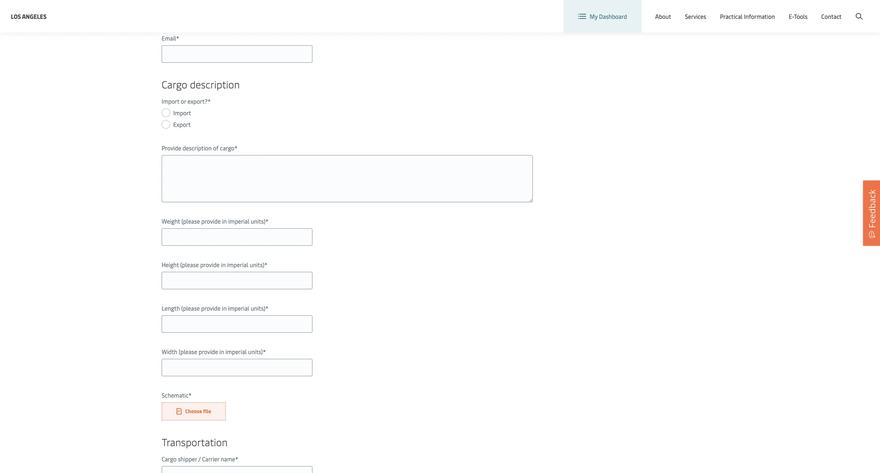Task type: locate. For each thing, give the bounding box(es) containing it.
units)
[[251, 217, 266, 225], [250, 261, 265, 269], [251, 304, 266, 312], [248, 348, 263, 356]]

description for cargo
[[190, 77, 240, 91]]

Width (please provide in imperial units) text field
[[162, 359, 313, 377]]

units) for weight (please provide in imperial units)
[[251, 217, 266, 225]]

(please right height
[[180, 261, 199, 269]]

cargo
[[220, 144, 235, 152]]

angeles
[[22, 12, 47, 20]]

practical information
[[721, 12, 776, 20]]

import or export?
[[162, 97, 208, 105]]

cargo left shipper
[[162, 455, 177, 463]]

0 vertical spatial import
[[162, 97, 180, 105]]

imperial
[[228, 217, 250, 225], [227, 261, 249, 269], [228, 304, 250, 312], [226, 348, 247, 356]]

my
[[590, 12, 598, 20]]

imperial up "height (please provide in imperial units)" text field
[[227, 261, 249, 269]]

1 cargo from the top
[[162, 77, 187, 91]]

Phone telephone field
[[162, 2, 313, 19]]

in up 'width (please provide in imperial units)' text field
[[220, 348, 224, 356]]

None radio
[[162, 108, 171, 117]]

los
[[11, 12, 21, 20]]

los angeles link
[[11, 12, 47, 21]]

contact
[[822, 12, 842, 20]]

in for length (please provide in imperial units)
[[222, 304, 227, 312]]

cargo for cargo shipper / carrier name
[[162, 455, 177, 463]]

height (please provide in imperial units)
[[162, 261, 265, 269]]

0 vertical spatial description
[[190, 77, 240, 91]]

description for provide
[[183, 144, 212, 152]]

cargo up or
[[162, 77, 187, 91]]

global menu
[[741, 7, 774, 15]]

practical
[[721, 12, 743, 20]]

Weight (please provide in imperial units) text field
[[162, 229, 313, 246]]

/ right login
[[824, 7, 826, 15]]

description left of
[[183, 144, 212, 152]]

choose file
[[185, 408, 211, 415]]

weight
[[162, 217, 180, 225]]

in for weight (please provide in imperial units)
[[222, 217, 227, 225]]

in up weight (please provide in imperial units) text box
[[222, 217, 227, 225]]

1 vertical spatial import
[[173, 109, 191, 117]]

import for import or export?
[[162, 97, 180, 105]]

(please for weight
[[182, 217, 200, 225]]

2 cargo from the top
[[162, 455, 177, 463]]

import up export
[[173, 109, 191, 117]]

(please right weight
[[182, 217, 200, 225]]

1 vertical spatial description
[[183, 144, 212, 152]]

(please right "length"
[[181, 304, 200, 312]]

in up "height (please provide in imperial units)" text field
[[221, 261, 226, 269]]

export?
[[188, 97, 208, 105]]

0 vertical spatial cargo
[[162, 77, 187, 91]]

in
[[222, 217, 227, 225], [221, 261, 226, 269], [222, 304, 227, 312], [220, 348, 224, 356]]

imperial up 'width (please provide in imperial units)' text field
[[226, 348, 247, 356]]

export
[[173, 120, 191, 128]]

1 vertical spatial /
[[198, 455, 201, 463]]

name
[[221, 455, 235, 463]]

width (please provide in imperial units)
[[162, 348, 263, 356]]

provide
[[202, 217, 221, 225], [200, 261, 220, 269], [201, 304, 221, 312], [199, 348, 218, 356]]

provide
[[162, 144, 181, 152]]

e-
[[790, 12, 795, 20]]

provide up "height (please provide in imperial units)" text field
[[200, 261, 220, 269]]

imperial for height (please provide in imperial units)
[[227, 261, 249, 269]]

imperial for weight (please provide in imperial units)
[[228, 217, 250, 225]]

units) up weight (please provide in imperial units) text box
[[251, 217, 266, 225]]

units) up 'width (please provide in imperial units)' text field
[[248, 348, 263, 356]]

(please for height
[[180, 261, 199, 269]]

provide up length (please provide in imperial units) text box
[[201, 304, 221, 312]]

Height (please provide in imperial units) text field
[[162, 272, 313, 290]]

provide up weight (please provide in imperial units) text box
[[202, 217, 221, 225]]

/ left carrier
[[198, 455, 201, 463]]

login / create account link
[[795, 0, 867, 21]]

cargo shipper / carrier name
[[162, 455, 235, 463]]

(please right width at the bottom left
[[179, 348, 197, 356]]

description
[[190, 77, 240, 91], [183, 144, 212, 152]]

units) up "height (please provide in imperial units)" text field
[[250, 261, 265, 269]]

cargo for cargo description
[[162, 77, 187, 91]]

imperial for length (please provide in imperial units)
[[228, 304, 250, 312]]

0 horizontal spatial /
[[198, 455, 201, 463]]

Length (please provide in imperial units) text field
[[162, 316, 313, 333]]

import left or
[[162, 97, 180, 105]]

None radio
[[162, 120, 171, 129]]

(please
[[182, 217, 200, 225], [180, 261, 199, 269], [181, 304, 200, 312], [179, 348, 197, 356]]

switch location button
[[665, 7, 718, 15]]

information
[[745, 12, 776, 20]]

los angeles
[[11, 12, 47, 20]]

global
[[741, 7, 758, 15]]

provide up 'width (please provide in imperial units)' text field
[[199, 348, 218, 356]]

imperial up weight (please provide in imperial units) text box
[[228, 217, 250, 225]]

provide description of cargo
[[162, 144, 235, 152]]

practical information button
[[721, 0, 776, 33]]

of
[[213, 144, 219, 152]]

contact button
[[822, 0, 842, 33]]

in for width (please provide in imperial units)
[[220, 348, 224, 356]]

description up export?
[[190, 77, 240, 91]]

imperial up length (please provide in imperial units) text box
[[228, 304, 250, 312]]

cargo
[[162, 77, 187, 91], [162, 455, 177, 463]]

e-tools
[[790, 12, 808, 20]]

Email email field
[[162, 45, 313, 63]]

in up length (please provide in imperial units) text box
[[222, 304, 227, 312]]

file
[[203, 408, 211, 415]]

/
[[824, 7, 826, 15], [198, 455, 201, 463]]

feedback
[[867, 190, 879, 228]]

units) up length (please provide in imperial units) text box
[[251, 304, 266, 312]]

import
[[162, 97, 180, 105], [173, 109, 191, 117]]

1 horizontal spatial /
[[824, 7, 826, 15]]

1 vertical spatial cargo
[[162, 455, 177, 463]]

choose file button
[[162, 403, 226, 421]]



Task type: vqa. For each thing, say whether or not it's contained in the screenshot.
(please corresponding to Weight
yes



Task type: describe. For each thing, give the bounding box(es) containing it.
schematic
[[162, 391, 189, 399]]

email
[[162, 34, 176, 42]]

length
[[162, 304, 180, 312]]

length (please provide in imperial units)
[[162, 304, 266, 312]]

Cargo shipper / Carrier name text field
[[162, 467, 313, 473]]

(please for length
[[181, 304, 200, 312]]

provide for width
[[199, 348, 218, 356]]

imperial for width (please provide in imperial units)
[[226, 348, 247, 356]]

provide for weight
[[202, 217, 221, 225]]

transportation
[[162, 435, 228, 449]]

switch
[[677, 7, 694, 15]]

width
[[162, 348, 177, 356]]

services
[[686, 12, 707, 20]]

height
[[162, 261, 179, 269]]

my dashboard button
[[579, 0, 628, 33]]

account
[[846, 7, 867, 15]]

carrier
[[202, 455, 220, 463]]

units) for length (please provide in imperial units)
[[251, 304, 266, 312]]

provide for length
[[201, 304, 221, 312]]

(please for width
[[179, 348, 197, 356]]

e-tools button
[[790, 0, 808, 33]]

Provide description of cargo text field
[[162, 155, 533, 202]]

feedback button
[[864, 180, 881, 246]]

units) for width (please provide in imperial units)
[[248, 348, 263, 356]]

dashboard
[[600, 12, 628, 20]]

my dashboard
[[590, 12, 628, 20]]

location
[[695, 7, 718, 15]]

0 vertical spatial /
[[824, 7, 826, 15]]

in for height (please provide in imperial units)
[[221, 261, 226, 269]]

create
[[828, 7, 844, 15]]

weight (please provide in imperial units)
[[162, 217, 266, 225]]

about button
[[656, 0, 672, 33]]

shipper
[[178, 455, 197, 463]]

units) for height (please provide in imperial units)
[[250, 261, 265, 269]]

provide for height
[[200, 261, 220, 269]]

menu
[[759, 7, 774, 15]]

choose
[[185, 408, 202, 415]]

import for import
[[173, 109, 191, 117]]

switch location
[[677, 7, 718, 15]]

or
[[181, 97, 186, 105]]

services button
[[686, 0, 707, 33]]

about
[[656, 12, 672, 20]]

login / create account
[[808, 7, 867, 15]]

tools
[[795, 12, 808, 20]]

global menu button
[[725, 0, 781, 22]]

cargo description
[[162, 77, 240, 91]]

login
[[808, 7, 823, 15]]



